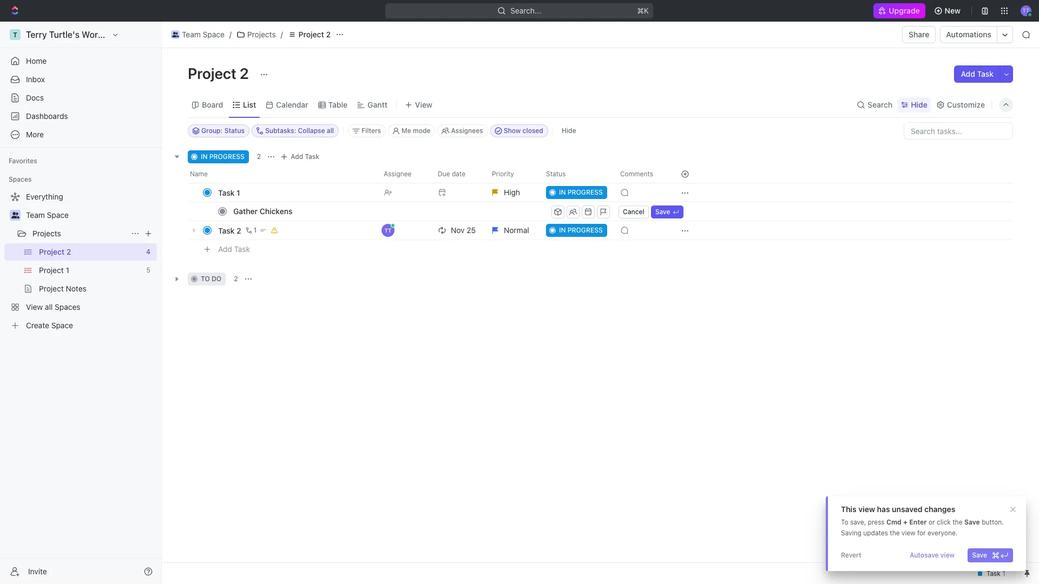 Task type: vqa. For each thing, say whether or not it's contained in the screenshot.
Saving
yes



Task type: describe. For each thing, give the bounding box(es) containing it.
4
[[146, 248, 151, 256]]

project notes link
[[39, 280, 155, 298]]

1 vertical spatial space
[[47, 211, 69, 220]]

filters button
[[348, 125, 386, 138]]

press
[[868, 519, 885, 527]]

priority button
[[486, 166, 540, 183]]

normal button
[[486, 221, 540, 240]]

0 vertical spatial in
[[201, 153, 208, 161]]

1 vertical spatial add
[[291, 153, 303, 161]]

do
[[212, 275, 221, 283]]

search button
[[854, 97, 896, 112]]

enter
[[910, 519, 927, 527]]

hide button
[[898, 97, 931, 112]]

calendar
[[276, 100, 308, 109]]

dashboards
[[26, 112, 68, 121]]

saving
[[841, 529, 862, 538]]

autosave view button
[[906, 549, 959, 563]]

upgrade
[[889, 6, 920, 15]]

1 horizontal spatial project 2
[[188, 64, 252, 82]]

me mode
[[402, 127, 431, 135]]

view for view
[[415, 100, 433, 109]]

automations
[[947, 30, 992, 39]]

share
[[909, 30, 930, 39]]

view all spaces link
[[4, 299, 155, 316]]

0 vertical spatial progress
[[209, 153, 245, 161]]

0 horizontal spatial add
[[218, 245, 232, 254]]

name button
[[188, 166, 377, 183]]

docs
[[26, 93, 44, 102]]

0 vertical spatial save
[[655, 208, 670, 216]]

5
[[146, 266, 151, 274]]

in for normal
[[559, 226, 566, 234]]

automations button
[[941, 27, 997, 43]]

project 2 inside sidebar navigation
[[39, 247, 71, 257]]

task down 1 button
[[234, 245, 250, 254]]

0 vertical spatial team space link
[[168, 28, 227, 41]]

assignee button
[[377, 166, 431, 183]]

save inside this view has unsaved changes to save, press cmd + enter or click the save button. saving updates the view for everyone.
[[965, 519, 980, 527]]

in for high
[[559, 188, 566, 197]]

0 vertical spatial space
[[203, 30, 225, 39]]

list
[[243, 100, 256, 109]]

workspace
[[82, 30, 127, 40]]

0 horizontal spatial add task button
[[213, 243, 254, 256]]

progress for high
[[568, 188, 603, 197]]

task left 1 button
[[218, 226, 235, 235]]

home link
[[4, 53, 157, 70]]

due date button
[[431, 166, 486, 183]]

1 horizontal spatial team space
[[182, 30, 225, 39]]

2 vertical spatial save
[[972, 552, 987, 560]]

1 horizontal spatial projects link
[[234, 28, 279, 41]]

save,
[[850, 519, 866, 527]]

has
[[877, 505, 890, 514]]

search
[[868, 100, 893, 109]]

project inside project notes link
[[39, 284, 64, 293]]

turtle's
[[49, 30, 80, 40]]

2 horizontal spatial add
[[961, 69, 976, 78]]

assignees
[[451, 127, 483, 135]]

gantt link
[[366, 97, 388, 112]]

0 vertical spatial status
[[224, 127, 245, 135]]

project 1
[[39, 266, 69, 275]]

⌘k
[[638, 6, 649, 15]]

cancel
[[623, 208, 645, 216]]

or
[[929, 519, 935, 527]]

2 inside sidebar navigation
[[66, 247, 71, 257]]

high
[[504, 188, 520, 197]]

calendar link
[[274, 97, 308, 112]]

1 for project 1
[[66, 266, 69, 275]]

show
[[504, 127, 521, 135]]

0 vertical spatial project 2 link
[[285, 28, 333, 41]]

create space link
[[4, 317, 155, 335]]

revert button
[[837, 549, 866, 563]]

group:
[[201, 127, 223, 135]]

favorites button
[[4, 155, 42, 168]]

me mode button
[[388, 125, 435, 138]]

1 horizontal spatial add task button
[[278, 151, 324, 163]]

terry turtle's workspace
[[26, 30, 127, 40]]

notes
[[66, 284, 86, 293]]

1 vertical spatial spaces
[[55, 303, 80, 312]]

2 / from the left
[[281, 30, 283, 39]]

button.
[[982, 519, 1004, 527]]

click
[[937, 519, 951, 527]]

1 vertical spatial projects link
[[32, 225, 127, 243]]

cmd
[[887, 519, 902, 527]]

this
[[841, 505, 857, 514]]

terry
[[26, 30, 47, 40]]

1 vertical spatial add task
[[291, 153, 319, 161]]

task 2
[[218, 226, 241, 235]]

0 horizontal spatial save button
[[651, 205, 683, 218]]

board
[[202, 100, 223, 109]]

for
[[918, 529, 926, 538]]

search...
[[511, 6, 542, 15]]

me
[[402, 127, 411, 135]]

new button
[[930, 2, 967, 19]]

task 1
[[218, 188, 240, 197]]

0 horizontal spatial spaces
[[9, 175, 32, 184]]

task 1 link
[[215, 185, 375, 201]]

favorites
[[9, 157, 37, 165]]

inbox link
[[4, 71, 157, 88]]

progress for normal
[[568, 226, 603, 234]]

home
[[26, 56, 47, 66]]

1 inside button
[[254, 226, 257, 234]]

show closed
[[504, 127, 543, 135]]

2 vertical spatial space
[[51, 321, 73, 330]]

hide button
[[558, 125, 581, 138]]

in progress button for high
[[540, 183, 614, 202]]

1 horizontal spatial tt button
[[1018, 2, 1035, 19]]

create space
[[26, 321, 73, 330]]

closed
[[523, 127, 543, 135]]

+
[[904, 519, 908, 527]]

assignee
[[384, 170, 412, 178]]

autosave
[[910, 552, 939, 560]]

status inside dropdown button
[[546, 170, 566, 178]]

to
[[841, 519, 849, 527]]

1 for task 1
[[237, 188, 240, 197]]

name
[[190, 170, 208, 178]]

dashboards link
[[4, 108, 157, 125]]

view for autosave
[[941, 552, 955, 560]]

task inside task 1 link
[[218, 188, 235, 197]]

board link
[[200, 97, 223, 112]]



Task type: locate. For each thing, give the bounding box(es) containing it.
subtasks:
[[265, 127, 296, 135]]

hide
[[911, 100, 928, 109], [562, 127, 576, 135]]

1 horizontal spatial view
[[415, 100, 433, 109]]

spaces
[[9, 175, 32, 184], [55, 303, 80, 312]]

show closed button
[[490, 125, 548, 138]]

1 vertical spatial add task button
[[278, 151, 324, 163]]

2 horizontal spatial view
[[941, 552, 955, 560]]

all
[[327, 127, 334, 135], [45, 303, 53, 312]]

0 vertical spatial all
[[327, 127, 334, 135]]

0 horizontal spatial all
[[45, 303, 53, 312]]

everyone.
[[928, 529, 958, 538]]

project 2
[[299, 30, 331, 39], [188, 64, 252, 82], [39, 247, 71, 257]]

user group image
[[172, 32, 179, 37], [11, 212, 19, 219]]

comments button
[[614, 166, 668, 183]]

1 horizontal spatial spaces
[[55, 303, 80, 312]]

save right cancel
[[655, 208, 670, 216]]

save
[[655, 208, 670, 216], [965, 519, 980, 527], [972, 552, 987, 560]]

subtasks: collapse all
[[265, 127, 334, 135]]

0 vertical spatial user group image
[[172, 32, 179, 37]]

0 vertical spatial 1
[[237, 188, 240, 197]]

0 horizontal spatial tt button
[[377, 221, 431, 240]]

0 vertical spatial hide
[[911, 100, 928, 109]]

0 vertical spatial spaces
[[9, 175, 32, 184]]

0 horizontal spatial team space
[[26, 211, 69, 220]]

all up create space
[[45, 303, 53, 312]]

1 vertical spatial team
[[26, 211, 45, 220]]

add task button down 'task 2'
[[213, 243, 254, 256]]

invite
[[28, 567, 47, 576]]

0 vertical spatial project 2
[[299, 30, 331, 39]]

1 vertical spatial projects
[[32, 229, 61, 238]]

1 horizontal spatial project 2 link
[[285, 28, 333, 41]]

tree
[[4, 188, 157, 335]]

2 horizontal spatial project 2
[[299, 30, 331, 39]]

1 vertical spatial project 2 link
[[39, 244, 142, 261]]

project notes
[[39, 284, 86, 293]]

due
[[438, 170, 450, 178]]

1 vertical spatial team space
[[26, 211, 69, 220]]

1 up 'task 2'
[[237, 188, 240, 197]]

0 horizontal spatial add task
[[218, 245, 250, 254]]

0 horizontal spatial project 2
[[39, 247, 71, 257]]

Search tasks... text field
[[905, 123, 1013, 139]]

view down +
[[902, 529, 916, 538]]

1 vertical spatial team space link
[[26, 207, 155, 224]]

1 horizontal spatial tt
[[1023, 7, 1030, 14]]

0 horizontal spatial user group image
[[11, 212, 19, 219]]

2 horizontal spatial add task button
[[955, 66, 1000, 83]]

add task for the rightmost add task button
[[961, 69, 994, 78]]

due date
[[438, 170, 466, 178]]

user group image inside sidebar navigation
[[11, 212, 19, 219]]

add
[[961, 69, 976, 78], [291, 153, 303, 161], [218, 245, 232, 254]]

task up customize
[[977, 69, 994, 78]]

0 vertical spatial team space
[[182, 30, 225, 39]]

cancel button
[[619, 205, 649, 218]]

to
[[201, 275, 210, 283]]

1 vertical spatial user group image
[[11, 212, 19, 219]]

to do
[[201, 275, 221, 283]]

0 vertical spatial add task
[[961, 69, 994, 78]]

save button down 'button.'
[[968, 549, 1013, 563]]

space
[[203, 30, 225, 39], [47, 211, 69, 220], [51, 321, 73, 330]]

1 horizontal spatial 1
[[237, 188, 240, 197]]

in progress for normal
[[559, 226, 603, 234]]

add task button up name dropdown button
[[278, 151, 324, 163]]

hide right closed
[[562, 127, 576, 135]]

view
[[415, 100, 433, 109], [26, 303, 43, 312]]

progress
[[209, 153, 245, 161], [568, 188, 603, 197], [568, 226, 603, 234]]

projects
[[247, 30, 276, 39], [32, 229, 61, 238]]

view up create
[[26, 303, 43, 312]]

1 horizontal spatial /
[[281, 30, 283, 39]]

in up 'name'
[[201, 153, 208, 161]]

0 vertical spatial the
[[953, 519, 963, 527]]

all right collapse
[[327, 127, 334, 135]]

1 horizontal spatial add task
[[291, 153, 319, 161]]

1 vertical spatial tt
[[385, 227, 392, 234]]

1 vertical spatial status
[[546, 170, 566, 178]]

1 horizontal spatial hide
[[911, 100, 928, 109]]

1 horizontal spatial team space link
[[168, 28, 227, 41]]

group: status
[[201, 127, 245, 135]]

status right priority dropdown button
[[546, 170, 566, 178]]

in
[[201, 153, 208, 161], [559, 188, 566, 197], [559, 226, 566, 234]]

1 vertical spatial view
[[26, 303, 43, 312]]

add up name dropdown button
[[291, 153, 303, 161]]

comments
[[620, 170, 653, 178]]

1 vertical spatial 1
[[254, 226, 257, 234]]

team inside sidebar navigation
[[26, 211, 45, 220]]

0 vertical spatial projects
[[247, 30, 276, 39]]

team space
[[182, 30, 225, 39], [26, 211, 69, 220]]

0 vertical spatial tt button
[[1018, 2, 1035, 19]]

1 horizontal spatial view
[[902, 529, 916, 538]]

1 vertical spatial in progress
[[559, 188, 603, 197]]

hide inside dropdown button
[[911, 100, 928, 109]]

Task name or type '/' for commands text field
[[233, 202, 549, 220]]

add task down subtasks: collapse all
[[291, 153, 319, 161]]

1 horizontal spatial status
[[546, 170, 566, 178]]

in progress button
[[540, 183, 614, 202], [540, 221, 614, 240]]

1 vertical spatial all
[[45, 303, 53, 312]]

in progress button for normal
[[540, 221, 614, 240]]

task
[[977, 69, 994, 78], [305, 153, 319, 161], [218, 188, 235, 197], [218, 226, 235, 235], [234, 245, 250, 254]]

2 vertical spatial add
[[218, 245, 232, 254]]

more button
[[4, 126, 157, 143]]

0 horizontal spatial the
[[890, 529, 900, 538]]

everything link
[[4, 188, 155, 206]]

view button
[[401, 97, 436, 112]]

2 vertical spatial in
[[559, 226, 566, 234]]

save button right cancel button
[[651, 205, 683, 218]]

in down 'status' dropdown button
[[559, 188, 566, 197]]

1 horizontal spatial team
[[182, 30, 201, 39]]

project 1 link
[[39, 262, 142, 279]]

1 horizontal spatial all
[[327, 127, 334, 135]]

add task down 'task 2'
[[218, 245, 250, 254]]

filters
[[362, 127, 381, 135]]

status right group:
[[224, 127, 245, 135]]

team space link
[[168, 28, 227, 41], [26, 207, 155, 224]]

1 vertical spatial in progress button
[[540, 221, 614, 240]]

1 vertical spatial save
[[965, 519, 980, 527]]

1 vertical spatial progress
[[568, 188, 603, 197]]

0 horizontal spatial projects link
[[32, 225, 127, 243]]

view down everyone.
[[941, 552, 955, 560]]

0 vertical spatial in progress
[[201, 153, 245, 161]]

the right click
[[953, 519, 963, 527]]

1 / from the left
[[229, 30, 232, 39]]

in progress
[[201, 153, 245, 161], [559, 188, 603, 197], [559, 226, 603, 234]]

1 vertical spatial save button
[[968, 549, 1013, 563]]

tree inside sidebar navigation
[[4, 188, 157, 335]]

spaces down project notes
[[55, 303, 80, 312]]

t
[[13, 31, 17, 39]]

in right normal
[[559, 226, 566, 234]]

2 vertical spatial project 2
[[39, 247, 71, 257]]

updates
[[864, 529, 888, 538]]

tt button
[[1018, 2, 1035, 19], [377, 221, 431, 240]]

task up 'task 2'
[[218, 188, 235, 197]]

everything
[[26, 192, 63, 201]]

add up customize
[[961, 69, 976, 78]]

table
[[328, 100, 348, 109]]

2 vertical spatial progress
[[568, 226, 603, 234]]

1 horizontal spatial the
[[953, 519, 963, 527]]

hide right search
[[911, 100, 928, 109]]

1 horizontal spatial save button
[[968, 549, 1013, 563]]

1 horizontal spatial add
[[291, 153, 303, 161]]

priority
[[492, 170, 514, 178]]

view inside sidebar navigation
[[26, 303, 43, 312]]

view for this
[[859, 505, 875, 514]]

add task up customize
[[961, 69, 994, 78]]

0 horizontal spatial team space link
[[26, 207, 155, 224]]

1 up project notes
[[66, 266, 69, 275]]

0 horizontal spatial hide
[[562, 127, 576, 135]]

1 vertical spatial tt button
[[377, 221, 431, 240]]

view all spaces
[[26, 303, 80, 312]]

projects inside sidebar navigation
[[32, 229, 61, 238]]

/
[[229, 30, 232, 39], [281, 30, 283, 39]]

2 vertical spatial in progress
[[559, 226, 603, 234]]

new
[[945, 6, 961, 15]]

customize button
[[933, 97, 989, 112]]

this view has unsaved changes to save, press cmd + enter or click the save button. saving updates the view for everyone.
[[841, 505, 1004, 538]]

terry turtle's workspace, , element
[[10, 29, 21, 40]]

inbox
[[26, 75, 45, 84]]

task down collapse
[[305, 153, 319, 161]]

sidebar navigation
[[0, 22, 164, 585]]

1
[[237, 188, 240, 197], [254, 226, 257, 234], [66, 266, 69, 275]]

0 horizontal spatial tt
[[385, 227, 392, 234]]

more
[[26, 130, 44, 139]]

all inside sidebar navigation
[[45, 303, 53, 312]]

0 horizontal spatial view
[[859, 505, 875, 514]]

0 vertical spatial projects link
[[234, 28, 279, 41]]

the down cmd
[[890, 529, 900, 538]]

1 right 'task 2'
[[254, 226, 257, 234]]

view inside button
[[415, 100, 433, 109]]

customize
[[947, 100, 985, 109]]

in progress for high
[[559, 188, 603, 197]]

0 vertical spatial tt
[[1023, 7, 1030, 14]]

team space inside sidebar navigation
[[26, 211, 69, 220]]

1 horizontal spatial projects
[[247, 30, 276, 39]]

view up save,
[[859, 505, 875, 514]]

changes
[[925, 505, 956, 514]]

1 in progress button from the top
[[540, 183, 614, 202]]

spaces down favorites button in the left top of the page
[[9, 175, 32, 184]]

1 horizontal spatial user group image
[[172, 32, 179, 37]]

2 vertical spatial view
[[941, 552, 955, 560]]

unsaved
[[892, 505, 923, 514]]

view inside autosave view button
[[941, 552, 955, 560]]

add task button up customize
[[955, 66, 1000, 83]]

hide inside button
[[562, 127, 576, 135]]

save left 'button.'
[[965, 519, 980, 527]]

0 horizontal spatial view
[[26, 303, 43, 312]]

add down 'task 2'
[[218, 245, 232, 254]]

tree containing everything
[[4, 188, 157, 335]]

0 horizontal spatial /
[[229, 30, 232, 39]]

high button
[[486, 183, 540, 202]]

docs link
[[4, 89, 157, 107]]

add task for the left add task button
[[218, 245, 250, 254]]

1 vertical spatial view
[[902, 529, 916, 538]]

view button
[[401, 92, 436, 117]]

revert
[[841, 552, 862, 560]]

date
[[452, 170, 466, 178]]

0 vertical spatial team
[[182, 30, 201, 39]]

gantt
[[368, 100, 388, 109]]

assignees button
[[438, 125, 488, 138]]

2 vertical spatial add task button
[[213, 243, 254, 256]]

1 vertical spatial in
[[559, 188, 566, 197]]

view up mode
[[415, 100, 433, 109]]

project inside "project 1" link
[[39, 266, 64, 275]]

0 vertical spatial view
[[415, 100, 433, 109]]

0 horizontal spatial project 2 link
[[39, 244, 142, 261]]

2 in progress button from the top
[[540, 221, 614, 240]]

save down 'button.'
[[972, 552, 987, 560]]

1 button
[[243, 225, 258, 236]]

list link
[[241, 97, 256, 112]]

view for view all spaces
[[26, 303, 43, 312]]

0 vertical spatial add
[[961, 69, 976, 78]]

create
[[26, 321, 49, 330]]

1 inside sidebar navigation
[[66, 266, 69, 275]]

0 vertical spatial in progress button
[[540, 183, 614, 202]]

2 horizontal spatial 1
[[254, 226, 257, 234]]

projects link
[[234, 28, 279, 41], [32, 225, 127, 243]]



